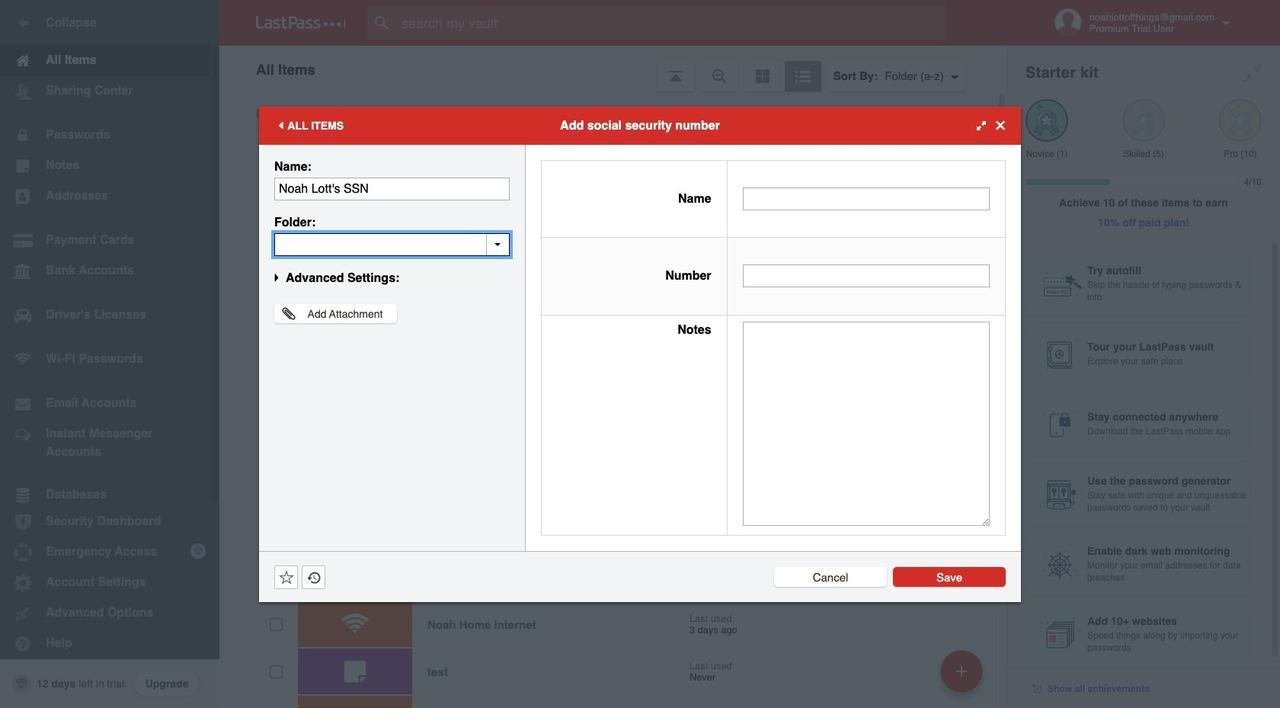 Task type: locate. For each thing, give the bounding box(es) containing it.
new item navigation
[[935, 646, 992, 708]]

vault options navigation
[[220, 46, 1008, 91]]

main navigation navigation
[[0, 0, 220, 708]]

None text field
[[743, 187, 990, 210], [743, 265, 990, 288], [743, 187, 990, 210], [743, 265, 990, 288]]

None text field
[[274, 177, 510, 200], [274, 233, 510, 256], [743, 321, 990, 526], [274, 177, 510, 200], [274, 233, 510, 256], [743, 321, 990, 526]]

search my vault text field
[[367, 6, 976, 40]]

dialog
[[259, 106, 1021, 602]]

Search search field
[[367, 6, 976, 40]]



Task type: describe. For each thing, give the bounding box(es) containing it.
lastpass image
[[256, 16, 346, 30]]

new item image
[[957, 666, 967, 676]]



